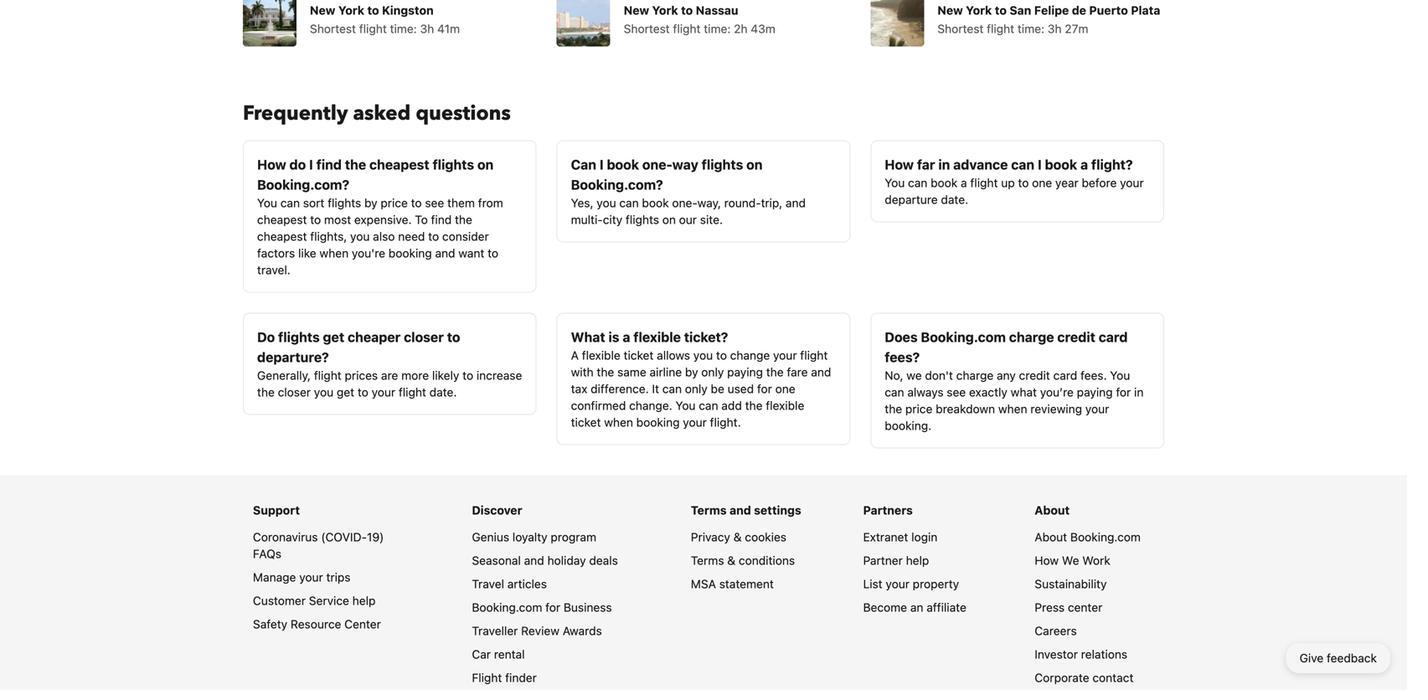 Task type: vqa. For each thing, say whether or not it's contained in the screenshot.
rightmost one
yes



Task type: locate. For each thing, give the bounding box(es) containing it.
for right you're
[[1116, 385, 1131, 399]]

one left the year
[[1032, 176, 1052, 190]]

0 horizontal spatial by
[[364, 196, 378, 210]]

investor
[[1035, 648, 1078, 661]]

to down ticket?
[[716, 348, 727, 362]]

charge up exactly
[[956, 369, 994, 382]]

0 horizontal spatial flexible
[[582, 348, 621, 362]]

in inside the how far in advance can i book a flight? you can book a flight up to one year before your departure date.
[[939, 157, 950, 173]]

0 horizontal spatial price
[[381, 196, 408, 210]]

1 horizontal spatial 3h
[[1048, 22, 1062, 36]]

1 vertical spatial a
[[961, 176, 967, 190]]

2 time: from the left
[[704, 22, 731, 36]]

fare
[[787, 365, 808, 379]]

flexible up allows
[[634, 329, 681, 345]]

help up the list your property
[[906, 554, 929, 568]]

travel.
[[257, 263, 291, 277]]

3 new from the left
[[938, 3, 963, 17]]

how we work
[[1035, 554, 1111, 568]]

0 horizontal spatial ticket
[[571, 415, 601, 429]]

1 vertical spatial get
[[337, 385, 354, 399]]

1 vertical spatial one
[[775, 382, 796, 396]]

you right change. in the bottom left of the page
[[676, 399, 696, 413]]

1 horizontal spatial see
[[947, 385, 966, 399]]

1 horizontal spatial by
[[685, 365, 698, 379]]

york left 'nassau'
[[652, 3, 678, 17]]

shortest inside 'new york to san felipe de puerto plata shortest flight time: 3h 27m'
[[938, 22, 984, 36]]

shortest right new york to nassau image at the top left of the page
[[624, 22, 670, 36]]

york
[[338, 3, 364, 17], [652, 3, 678, 17], [966, 3, 992, 17]]

closer up the more
[[404, 329, 444, 345]]

1 horizontal spatial new
[[624, 3, 649, 17]]

in right far
[[939, 157, 950, 173]]

how for how far in advance can i book a flight?
[[885, 157, 914, 173]]

date. down likely
[[430, 385, 457, 399]]

new for new york to kingston shortest flight time: 3h 41m
[[310, 3, 335, 17]]

manage your trips
[[253, 570, 351, 584]]

careers link
[[1035, 624, 1077, 638]]

find
[[316, 157, 342, 173], [431, 213, 452, 227]]

the inside do flights get cheaper closer to departure? generally, flight prices are more likely to increase the closer you get to your flight date.
[[257, 385, 275, 399]]

a up before
[[1081, 157, 1088, 173]]

1 vertical spatial booking.com
[[1071, 530, 1141, 544]]

booking.com up work
[[1071, 530, 1141, 544]]

in right you're
[[1134, 385, 1144, 399]]

1 horizontal spatial one
[[1032, 176, 1052, 190]]

2 vertical spatial flexible
[[766, 399, 804, 413]]

0 horizontal spatial how
[[257, 157, 286, 173]]

when down confirmed
[[604, 415, 633, 429]]

york for nassau
[[652, 3, 678, 17]]

i inside the how far in advance can i book a flight? you can book a flight up to one year before your departure date.
[[1038, 157, 1042, 173]]

partner help link
[[863, 554, 929, 568]]

one down fare
[[775, 382, 796, 396]]

2 horizontal spatial for
[[1116, 385, 1131, 399]]

help up center
[[352, 594, 376, 608]]

time: down kingston
[[390, 22, 417, 36]]

partner
[[863, 554, 903, 568]]

1 horizontal spatial shortest
[[624, 22, 670, 36]]

to left 'nassau'
[[681, 3, 693, 17]]

a
[[571, 348, 579, 362]]

1 vertical spatial card
[[1053, 369, 1078, 382]]

program
[[551, 530, 597, 544]]

2 horizontal spatial york
[[966, 3, 992, 17]]

for
[[757, 382, 772, 396], [1116, 385, 1131, 399], [546, 601, 561, 614]]

1 time: from the left
[[390, 22, 417, 36]]

by inside what is a flexible ticket? a flexible ticket allows you to change your flight with the same airline by only paying the fare and tax difference. it can only be used for one confirmed change. you can add the flexible ticket when booking your flight.
[[685, 365, 698, 379]]

exactly
[[969, 385, 1008, 399]]

0 vertical spatial one
[[1032, 176, 1052, 190]]

0 vertical spatial flexible
[[634, 329, 681, 345]]

1 about from the top
[[1035, 503, 1070, 517]]

contact
[[1093, 671, 1134, 685]]

one inside the how far in advance can i book a flight? you can book a flight up to one year before your departure date.
[[1032, 176, 1052, 190]]

new inside new york to kingston shortest flight time: 3h 41m
[[310, 3, 335, 17]]

2 vertical spatial a
[[623, 329, 630, 345]]

0 vertical spatial by
[[364, 196, 378, 210]]

you inside can i book one-way flights on booking.com? yes, you can book one-way, round-trip, and multi-city flights on our site.
[[597, 196, 616, 210]]

in inside does booking.com charge credit card fees? no, we don't charge any credit card fees. you can always see exactly what you're paying for in the price breakdown when reviewing your booking.
[[1134, 385, 1144, 399]]

flight.
[[710, 415, 741, 429]]

far
[[917, 157, 935, 173]]

1 york from the left
[[338, 3, 364, 17]]

site.
[[700, 213, 723, 227]]

like
[[298, 246, 316, 260]]

2 terms from the top
[[691, 554, 724, 568]]

0 vertical spatial find
[[316, 157, 342, 173]]

and inside can i book one-way flights on booking.com? yes, you can book one-way, round-trip, and multi-city flights on our site.
[[786, 196, 806, 210]]

how left far
[[885, 157, 914, 173]]

to left san
[[995, 3, 1007, 17]]

0 vertical spatial card
[[1099, 329, 1128, 345]]

date. inside the how far in advance can i book a flight? you can book a flight up to one year before your departure date.
[[941, 193, 969, 206]]

see up to
[[425, 196, 444, 210]]

terms down privacy
[[691, 554, 724, 568]]

see inside does booking.com charge credit card fees? no, we don't charge any credit card fees. you can always see exactly what you're paying for in the price breakdown when reviewing your booking.
[[947, 385, 966, 399]]

closer down generally,
[[278, 385, 311, 399]]

get down prices
[[337, 385, 354, 399]]

shortest right new york to kingston image
[[310, 22, 356, 36]]

shortest right new york to san felipe de puerto plata image
[[938, 22, 984, 36]]

0 horizontal spatial time:
[[390, 22, 417, 36]]

2 horizontal spatial a
[[1081, 157, 1088, 173]]

2 new from the left
[[624, 3, 649, 17]]

0 horizontal spatial a
[[623, 329, 630, 345]]

0 horizontal spatial date.
[[430, 385, 457, 399]]

a
[[1081, 157, 1088, 173], [961, 176, 967, 190], [623, 329, 630, 345]]

resource
[[291, 617, 341, 631]]

you left sort
[[257, 196, 277, 210]]

price inside how do i find the cheapest flights on booking.com? you can sort flights by price to see them from cheapest to most expensive. to find the cheapest flights, you also need to consider factors like when you're booking and want to travel.
[[381, 196, 408, 210]]

to right need
[[428, 230, 439, 243]]

york for kingston
[[338, 3, 364, 17]]

1 horizontal spatial york
[[652, 3, 678, 17]]

safety resource center
[[253, 617, 381, 631]]

1 vertical spatial about
[[1035, 530, 1067, 544]]

0 horizontal spatial york
[[338, 3, 364, 17]]

0 vertical spatial price
[[381, 196, 408, 210]]

credit up what on the bottom right of the page
[[1019, 369, 1050, 382]]

0 horizontal spatial 3h
[[420, 22, 434, 36]]

1 horizontal spatial find
[[431, 213, 452, 227]]

corporate contact link
[[1035, 671, 1134, 685]]

the down generally,
[[257, 385, 275, 399]]

san
[[1010, 3, 1031, 17]]

you down departure?
[[314, 385, 334, 399]]

and inside what is a flexible ticket? a flexible ticket allows you to change your flight with the same airline by only paying the fare and tax difference. it can only be used for one confirmed change. you can add the flexible ticket when booking your flight.
[[811, 365, 831, 379]]

book down far
[[931, 176, 958, 190]]

1 horizontal spatial date.
[[941, 193, 969, 206]]

2 vertical spatial booking.com
[[472, 601, 542, 614]]

0 vertical spatial paying
[[727, 365, 763, 379]]

1 3h from the left
[[420, 22, 434, 36]]

to inside what is a flexible ticket? a flexible ticket allows you to change your flight with the same airline by only paying the fare and tax difference. it can only be used for one confirmed change. you can add the flexible ticket when booking your flight.
[[716, 348, 727, 362]]

you're
[[1040, 385, 1074, 399]]

new right new york to nassau image at the top left of the page
[[624, 3, 649, 17]]

genius loyalty program link
[[472, 530, 597, 544]]

3 york from the left
[[966, 3, 992, 17]]

a right "is"
[[623, 329, 630, 345]]

discover
[[472, 503, 522, 517]]

how left "do"
[[257, 157, 286, 173]]

2 vertical spatial cheapest
[[257, 230, 307, 243]]

asked
[[353, 100, 411, 127]]

1 new from the left
[[310, 3, 335, 17]]

1 horizontal spatial ticket
[[624, 348, 654, 362]]

flight inside what is a flexible ticket? a flexible ticket allows you to change your flight with the same airline by only paying the fare and tax difference. it can only be used for one confirmed change. you can add the flexible ticket when booking your flight.
[[800, 348, 828, 362]]

can down the no,
[[885, 385, 904, 399]]

time: down san
[[1018, 22, 1045, 36]]

give feedback
[[1300, 651, 1377, 665]]

0 vertical spatial credit
[[1058, 329, 1096, 345]]

flights inside do flights get cheaper closer to departure? generally, flight prices are more likely to increase the closer you get to your flight date.
[[278, 329, 320, 345]]

0 horizontal spatial i
[[309, 157, 313, 173]]

allows
[[657, 348, 690, 362]]

round-
[[724, 196, 761, 210]]

property
[[913, 577, 959, 591]]

how we work link
[[1035, 554, 1111, 568]]

2 horizontal spatial booking.com
[[1071, 530, 1141, 544]]

1 horizontal spatial credit
[[1058, 329, 1096, 345]]

do flights get cheaper closer to departure? generally, flight prices are more likely to increase the closer you get to your flight date.
[[257, 329, 522, 399]]

flight finder link
[[472, 671, 537, 685]]

3h left 41m
[[420, 22, 434, 36]]

1 vertical spatial see
[[947, 385, 966, 399]]

it
[[652, 382, 659, 396]]

1 vertical spatial only
[[685, 382, 708, 396]]

safety
[[253, 617, 287, 631]]

charge up any
[[1009, 329, 1054, 345]]

to left kingston
[[367, 3, 379, 17]]

before
[[1082, 176, 1117, 190]]

0 horizontal spatial one
[[775, 382, 796, 396]]

terms up privacy
[[691, 503, 727, 517]]

1 booking.com? from the left
[[257, 177, 349, 193]]

how inside how do i find the cheapest flights on booking.com? you can sort flights by price to see them from cheapest to most expensive. to find the cheapest flights, you also need to consider factors like when you're booking and want to travel.
[[257, 157, 286, 173]]

to right want
[[488, 246, 499, 260]]

1 vertical spatial in
[[1134, 385, 1144, 399]]

shortest inside new york to kingston shortest flight time: 3h 41m
[[310, 22, 356, 36]]

on left our
[[662, 213, 676, 227]]

0 horizontal spatial help
[[352, 594, 376, 608]]

1 horizontal spatial booking
[[636, 415, 680, 429]]

york inside 'new york to san felipe de puerto plata shortest flight time: 3h 27m'
[[966, 3, 992, 17]]

new inside 'new york to san felipe de puerto plata shortest flight time: 3h 27m'
[[938, 3, 963, 17]]

service
[[309, 594, 349, 608]]

0 horizontal spatial new
[[310, 3, 335, 17]]

we
[[1062, 554, 1079, 568]]

way,
[[698, 196, 721, 210]]

trips
[[326, 570, 351, 584]]

to inside new york to kingston shortest flight time: 3h 41m
[[367, 3, 379, 17]]

york left kingston
[[338, 3, 364, 17]]

new
[[310, 3, 335, 17], [624, 3, 649, 17], [938, 3, 963, 17]]

when down flights,
[[320, 246, 349, 260]]

car
[[472, 648, 491, 661]]

sort
[[303, 196, 325, 210]]

flight?
[[1091, 157, 1133, 173]]

on up from on the top left of page
[[477, 157, 494, 173]]

0 vertical spatial about
[[1035, 503, 1070, 517]]

a inside what is a flexible ticket? a flexible ticket allows you to change your flight with the same airline by only paying the fare and tax difference. it can only be used for one confirmed change. you can add the flexible ticket when booking your flight.
[[623, 329, 630, 345]]

to right up at the right top of the page
[[1018, 176, 1029, 190]]

how
[[257, 157, 286, 173], [885, 157, 914, 173], [1035, 554, 1059, 568]]

difference.
[[591, 382, 649, 396]]

to up likely
[[447, 329, 460, 345]]

new for new york to nassau shortest flight time: 2h 43m
[[624, 3, 649, 17]]

1 vertical spatial find
[[431, 213, 452, 227]]

only left be
[[685, 382, 708, 396]]

can left sort
[[280, 196, 300, 210]]

0 vertical spatial get
[[323, 329, 344, 345]]

business
[[564, 601, 612, 614]]

1 vertical spatial &
[[727, 554, 736, 568]]

can up city
[[619, 196, 639, 210]]

on up round-
[[747, 157, 763, 173]]

price down always
[[906, 402, 933, 416]]

0 horizontal spatial booking.com?
[[257, 177, 349, 193]]

booking down change. in the bottom left of the page
[[636, 415, 680, 429]]

flexible down fare
[[766, 399, 804, 413]]

to
[[367, 3, 379, 17], [681, 3, 693, 17], [995, 3, 1007, 17], [1018, 176, 1029, 190], [411, 196, 422, 210], [310, 213, 321, 227], [428, 230, 439, 243], [488, 246, 499, 260], [447, 329, 460, 345], [716, 348, 727, 362], [463, 369, 473, 382], [358, 385, 368, 399]]

affiliate
[[927, 601, 967, 614]]

time: inside new york to nassau shortest flight time: 2h 43m
[[704, 22, 731, 36]]

booking.com inside does booking.com charge credit card fees? no, we don't charge any credit card fees. you can always see exactly what you're paying for in the price breakdown when reviewing your booking.
[[921, 329, 1006, 345]]

1 horizontal spatial how
[[885, 157, 914, 173]]

1 vertical spatial one-
[[672, 196, 698, 210]]

0 horizontal spatial shortest
[[310, 22, 356, 36]]

1 horizontal spatial when
[[604, 415, 633, 429]]

0 horizontal spatial booking.com
[[472, 601, 542, 614]]

1 terms from the top
[[691, 503, 727, 517]]

flexible down "is"
[[582, 348, 621, 362]]

new inside new york to nassau shortest flight time: 2h 43m
[[624, 3, 649, 17]]

3 time: from the left
[[1018, 22, 1045, 36]]

your down the flight?
[[1120, 176, 1144, 190]]

list your property
[[863, 577, 959, 591]]

i right can
[[600, 157, 604, 173]]

your up customer service help link
[[299, 570, 323, 584]]

departure
[[885, 193, 938, 206]]

19)
[[367, 530, 384, 544]]

1 horizontal spatial card
[[1099, 329, 1128, 345]]

settings
[[754, 503, 801, 517]]

0 horizontal spatial when
[[320, 246, 349, 260]]

0 vertical spatial closer
[[404, 329, 444, 345]]

fees?
[[885, 349, 920, 365]]

what
[[571, 329, 605, 345]]

about booking.com
[[1035, 530, 1141, 544]]

date. right departure at the right top
[[941, 193, 969, 206]]

the up difference.
[[597, 365, 614, 379]]

2 i from the left
[[600, 157, 604, 173]]

0 horizontal spatial on
[[477, 157, 494, 173]]

when
[[320, 246, 349, 260], [998, 402, 1027, 416], [604, 415, 633, 429]]

shortest inside new york to nassau shortest flight time: 2h 43m
[[624, 22, 670, 36]]

time: for 2h
[[704, 22, 731, 36]]

2 horizontal spatial i
[[1038, 157, 1042, 173]]

you up city
[[597, 196, 616, 210]]

1 shortest from the left
[[310, 22, 356, 36]]

3h inside new york to kingston shortest flight time: 3h 41m
[[420, 22, 434, 36]]

1 horizontal spatial booking.com
[[921, 329, 1006, 345]]

0 horizontal spatial charge
[[956, 369, 994, 382]]

york inside new york to nassau shortest flight time: 2h 43m
[[652, 3, 678, 17]]

booking.com for about
[[1071, 530, 1141, 544]]

1 horizontal spatial booking.com?
[[571, 177, 663, 193]]

you inside does booking.com charge credit card fees? no, we don't charge any credit card fees. you can always see exactly what you're paying for in the price breakdown when reviewing your booking.
[[1110, 369, 1130, 382]]

you up you're
[[350, 230, 370, 243]]

how for how do i find the cheapest flights on booking.com?
[[257, 157, 286, 173]]

1 horizontal spatial i
[[600, 157, 604, 173]]

about
[[1035, 503, 1070, 517], [1035, 530, 1067, 544]]

0 vertical spatial help
[[906, 554, 929, 568]]

travel articles link
[[472, 577, 547, 591]]

you inside how do i find the cheapest flights on booking.com? you can sort flights by price to see them from cheapest to most expensive. to find the cheapest flights, you also need to consider factors like when you're booking and want to travel.
[[350, 230, 370, 243]]

and
[[786, 196, 806, 210], [435, 246, 455, 260], [811, 365, 831, 379], [730, 503, 751, 517], [524, 554, 544, 568]]

york inside new york to kingston shortest flight time: 3h 41m
[[338, 3, 364, 17]]

1 vertical spatial terms
[[691, 554, 724, 568]]

3 shortest from the left
[[938, 22, 984, 36]]

frequently asked questions
[[243, 100, 511, 127]]

booking
[[389, 246, 432, 260], [636, 415, 680, 429]]

booking.com? down "do"
[[257, 177, 349, 193]]

used
[[728, 382, 754, 396]]

flights
[[433, 157, 474, 173], [702, 157, 743, 173], [328, 196, 361, 210], [626, 213, 659, 227], [278, 329, 320, 345]]

booking.com? up city
[[571, 177, 663, 193]]

and down genius loyalty program link
[[524, 554, 544, 568]]

time: for 3h
[[390, 22, 417, 36]]

3h inside 'new york to san felipe de puerto plata shortest flight time: 3h 27m'
[[1048, 22, 1062, 36]]

departure?
[[257, 349, 329, 365]]

0 vertical spatial &
[[734, 530, 742, 544]]

0 horizontal spatial find
[[316, 157, 342, 173]]

on inside how do i find the cheapest flights on booking.com? you can sort flights by price to see them from cheapest to most expensive. to find the cheapest flights, you also need to consider factors like when you're booking and want to travel.
[[477, 157, 494, 173]]

1 i from the left
[[309, 157, 313, 173]]

one inside what is a flexible ticket? a flexible ticket allows you to change your flight with the same airline by only paying the fare and tax difference. it can only be used for one confirmed change. you can add the flexible ticket when booking your flight.
[[775, 382, 796, 396]]

york left san
[[966, 3, 992, 17]]

when inside does booking.com charge credit card fees? no, we don't charge any credit card fees. you can always see exactly what you're paying for in the price breakdown when reviewing your booking.
[[998, 402, 1027, 416]]

flights up departure?
[[278, 329, 320, 345]]

no,
[[885, 369, 903, 382]]

and right fare
[[811, 365, 831, 379]]

0 horizontal spatial in
[[939, 157, 950, 173]]

become
[[863, 601, 907, 614]]

you inside how do i find the cheapest flights on booking.com? you can sort flights by price to see them from cheapest to most expensive. to find the cheapest flights, you also need to consider factors like when you're booking and want to travel.
[[257, 196, 277, 210]]

see up breakdown
[[947, 385, 966, 399]]

0 horizontal spatial booking
[[389, 246, 432, 260]]

2 booking.com? from the left
[[571, 177, 663, 193]]

time: inside new york to kingston shortest flight time: 3h 41m
[[390, 22, 417, 36]]

how inside the how far in advance can i book a flight? you can book a flight up to one year before your departure date.
[[885, 157, 914, 173]]

3h down felipe
[[1048, 22, 1062, 36]]

your down the partner help
[[886, 577, 910, 591]]

your down 'fees.'
[[1086, 402, 1109, 416]]

ticket up 'same'
[[624, 348, 654, 362]]

0 vertical spatial date.
[[941, 193, 969, 206]]

0 vertical spatial booking.com
[[921, 329, 1006, 345]]

the inside does booking.com charge credit card fees? no, we don't charge any credit card fees. you can always see exactly what you're paying for in the price breakdown when reviewing your booking.
[[885, 402, 902, 416]]

3 i from the left
[[1038, 157, 1042, 173]]

0 vertical spatial only
[[701, 365, 724, 379]]

paying inside does booking.com charge credit card fees? no, we don't charge any credit card fees. you can always see exactly what you're paying for in the price breakdown when reviewing your booking.
[[1077, 385, 1113, 399]]

flexible
[[634, 329, 681, 345], [582, 348, 621, 362], [766, 399, 804, 413]]

you down ticket?
[[693, 348, 713, 362]]

0 horizontal spatial card
[[1053, 369, 1078, 382]]

2 about from the top
[[1035, 530, 1067, 544]]

0 vertical spatial terms
[[691, 503, 727, 517]]

paying up used
[[727, 365, 763, 379]]

1 vertical spatial date.
[[430, 385, 457, 399]]

time: down 'nassau'
[[704, 22, 731, 36]]

get
[[323, 329, 344, 345], [337, 385, 354, 399]]

flight inside new york to kingston shortest flight time: 3h 41m
[[359, 22, 387, 36]]

card up you're
[[1053, 369, 1078, 382]]

only up be
[[701, 365, 724, 379]]

0 horizontal spatial see
[[425, 196, 444, 210]]

and right 'trip,'
[[786, 196, 806, 210]]

is
[[609, 329, 620, 345]]

flight down kingston
[[359, 22, 387, 36]]

flight down advance
[[970, 176, 998, 190]]

1 horizontal spatial time:
[[704, 22, 731, 36]]

find right to
[[431, 213, 452, 227]]

to right likely
[[463, 369, 473, 382]]

1 vertical spatial booking
[[636, 415, 680, 429]]

your down the are
[[372, 385, 396, 399]]

conditions
[[739, 554, 795, 568]]

cheapest
[[369, 157, 429, 173], [257, 213, 307, 227], [257, 230, 307, 243]]

booking down need
[[389, 246, 432, 260]]

1 horizontal spatial paying
[[1077, 385, 1113, 399]]

0 vertical spatial booking
[[389, 246, 432, 260]]

your inside do flights get cheaper closer to departure? generally, flight prices are more likely to increase the closer you get to your flight date.
[[372, 385, 396, 399]]

login
[[912, 530, 938, 544]]

0 horizontal spatial paying
[[727, 365, 763, 379]]

new for new york to san felipe de puerto plata shortest flight time: 3h 27m
[[938, 3, 963, 17]]

genius loyalty program
[[472, 530, 597, 544]]

i
[[309, 157, 313, 173], [600, 157, 604, 173], [1038, 157, 1042, 173]]

card
[[1099, 329, 1128, 345], [1053, 369, 1078, 382]]

2 horizontal spatial time:
[[1018, 22, 1045, 36]]

2 3h from the left
[[1048, 22, 1062, 36]]

2 york from the left
[[652, 3, 678, 17]]

2 shortest from the left
[[624, 22, 670, 36]]

when inside what is a flexible ticket? a flexible ticket allows you to change your flight with the same airline by only paying the fare and tax difference. it can only be used for one confirmed change. you can add the flexible ticket when booking your flight.
[[604, 415, 633, 429]]

1 vertical spatial help
[[352, 594, 376, 608]]



Task type: describe. For each thing, give the bounding box(es) containing it.
become an affiliate link
[[863, 601, 967, 614]]

about for about booking.com
[[1035, 530, 1067, 544]]

safety resource center link
[[253, 617, 381, 631]]

relations
[[1081, 648, 1128, 661]]

to down prices
[[358, 385, 368, 399]]

and up privacy & cookies link
[[730, 503, 751, 517]]

do
[[289, 157, 306, 173]]

book right can
[[607, 157, 639, 173]]

booking.com for does
[[921, 329, 1006, 345]]

flight down the more
[[399, 385, 426, 399]]

you inside do flights get cheaper closer to departure? generally, flight prices are more likely to increase the closer you get to your flight date.
[[314, 385, 334, 399]]

time: inside 'new york to san felipe de puerto plata shortest flight time: 3h 27m'
[[1018, 22, 1045, 36]]

terms for terms & conditions
[[691, 554, 724, 568]]

the down used
[[745, 399, 763, 413]]

privacy
[[691, 530, 730, 544]]

booking.com for business link
[[472, 601, 612, 614]]

felipe
[[1034, 3, 1069, 17]]

new york to kingston image
[[243, 0, 297, 46]]

0 horizontal spatial closer
[[278, 385, 311, 399]]

2 horizontal spatial flexible
[[766, 399, 804, 413]]

0 vertical spatial one-
[[642, 157, 672, 173]]

book left way,
[[642, 196, 669, 210]]

41m
[[437, 22, 460, 36]]

does
[[885, 329, 918, 345]]

flights up most
[[328, 196, 361, 210]]

to inside new york to nassau shortest flight time: 2h 43m
[[681, 3, 693, 17]]

your inside the how far in advance can i book a flight? you can book a flight up to one year before your departure date.
[[1120, 176, 1144, 190]]

the left fare
[[766, 365, 784, 379]]

0 vertical spatial cheapest
[[369, 157, 429, 173]]

you're
[[352, 246, 385, 260]]

partner help
[[863, 554, 929, 568]]

can right it
[[662, 382, 682, 396]]

for inside what is a flexible ticket? a flexible ticket allows you to change your flight with the same airline by only paying the fare and tax difference. it can only be used for one confirmed change. you can add the flexible ticket when booking your flight.
[[757, 382, 772, 396]]

center
[[344, 617, 381, 631]]

give feedback button
[[1286, 643, 1391, 674]]

york for san
[[966, 3, 992, 17]]

faqs
[[253, 547, 281, 561]]

you inside what is a flexible ticket? a flexible ticket allows you to change your flight with the same airline by only paying the fare and tax difference. it can only be used for one confirmed change. you can add the flexible ticket when booking your flight.
[[676, 399, 696, 413]]

change.
[[629, 399, 672, 413]]

43m
[[751, 22, 776, 36]]

by inside how do i find the cheapest flights on booking.com? you can sort flights by price to see them from cheapest to most expensive. to find the cheapest flights, you also need to consider factors like when you're booking and want to travel.
[[364, 196, 378, 210]]

1 vertical spatial charge
[[956, 369, 994, 382]]

shortest for new york to nassau shortest flight time: 2h 43m
[[624, 22, 670, 36]]

press center
[[1035, 601, 1103, 614]]

become an affiliate
[[863, 601, 967, 614]]

travel articles
[[472, 577, 547, 591]]

flight inside the how far in advance can i book a flight? you can book a flight up to one year before your departure date.
[[970, 176, 998, 190]]

corporate
[[1035, 671, 1090, 685]]

give
[[1300, 651, 1324, 665]]

flight inside 'new york to san felipe de puerto plata shortest flight time: 3h 27m'
[[987, 22, 1015, 36]]

frequently
[[243, 100, 348, 127]]

can inside does booking.com charge credit card fees? no, we don't charge any credit card fees. you can always see exactly what you're paying for in the price breakdown when reviewing your booking.
[[885, 385, 904, 399]]

about for about
[[1035, 503, 1070, 517]]

our
[[679, 213, 697, 227]]

book up the year
[[1045, 157, 1077, 173]]

don't
[[925, 369, 953, 382]]

& for terms
[[727, 554, 736, 568]]

you inside what is a flexible ticket? a flexible ticket allows you to change your flight with the same airline by only paying the fare and tax difference. it can only be used for one confirmed change. you can add the flexible ticket when booking your flight.
[[693, 348, 713, 362]]

2h
[[734, 22, 748, 36]]

airline
[[650, 365, 682, 379]]

breakdown
[[936, 402, 995, 416]]

new york to nassau image
[[557, 0, 610, 46]]

your inside does booking.com charge credit card fees? no, we don't charge any credit card fees. you can always see exactly what you're paying for in the price breakdown when reviewing your booking.
[[1086, 402, 1109, 416]]

we
[[907, 369, 922, 382]]

can up up at the right top of the page
[[1011, 157, 1035, 173]]

about booking.com link
[[1035, 530, 1141, 544]]

city
[[603, 213, 623, 227]]

fees.
[[1081, 369, 1107, 382]]

terms for terms and settings
[[691, 503, 727, 517]]

shortest for new york to kingston shortest flight time: 3h 41m
[[310, 22, 356, 36]]

traveller
[[472, 624, 518, 638]]

when inside how do i find the cheapest flights on booking.com? you can sort flights by price to see them from cheapest to most expensive. to find the cheapest flights, you also need to consider factors like when you're booking and want to travel.
[[320, 246, 349, 260]]

plata
[[1131, 3, 1161, 17]]

flights right city
[[626, 213, 659, 227]]

0 horizontal spatial credit
[[1019, 369, 1050, 382]]

flights right way at top
[[702, 157, 743, 173]]

0 vertical spatial a
[[1081, 157, 1088, 173]]

nassau
[[696, 3, 739, 17]]

to up to
[[411, 196, 422, 210]]

booking.
[[885, 419, 932, 433]]

any
[[997, 369, 1016, 382]]

0 horizontal spatial for
[[546, 601, 561, 614]]

1 vertical spatial flexible
[[582, 348, 621, 362]]

what
[[1011, 385, 1037, 399]]

for inside does booking.com charge credit card fees? no, we don't charge any credit card fees. you can always see exactly what you're paying for in the price breakdown when reviewing your booking.
[[1116, 385, 1131, 399]]

0 vertical spatial ticket
[[624, 348, 654, 362]]

car rental
[[472, 648, 525, 661]]

1 vertical spatial cheapest
[[257, 213, 307, 227]]

the down frequently asked questions
[[345, 157, 366, 173]]

2 horizontal spatial how
[[1035, 554, 1059, 568]]

your left flight. at right bottom
[[683, 415, 707, 429]]

list your property link
[[863, 577, 959, 591]]

flight inside new york to nassau shortest flight time: 2h 43m
[[673, 22, 701, 36]]

do
[[257, 329, 275, 345]]

2 horizontal spatial on
[[747, 157, 763, 173]]

press
[[1035, 601, 1065, 614]]

statement
[[719, 577, 774, 591]]

date. inside do flights get cheaper closer to departure? generally, flight prices are more likely to increase the closer you get to your flight date.
[[430, 385, 457, 399]]

center
[[1068, 601, 1103, 614]]

also
[[373, 230, 395, 243]]

up
[[1001, 176, 1015, 190]]

privacy & cookies link
[[691, 530, 787, 544]]

careers
[[1035, 624, 1077, 638]]

& for privacy
[[734, 530, 742, 544]]

add
[[722, 399, 742, 413]]

to inside 'new york to san felipe de puerto plata shortest flight time: 3h 27m'
[[995, 3, 1007, 17]]

i inside can i book one-way flights on booking.com? yes, you can book one-way, round-trip, and multi-city flights on our site.
[[600, 157, 604, 173]]

flight left prices
[[314, 369, 342, 382]]

can inside can i book one-way flights on booking.com? yes, you can book one-way, round-trip, and multi-city flights on our site.
[[619, 196, 639, 210]]

you inside the how far in advance can i book a flight? you can book a flight up to one year before your departure date.
[[885, 176, 905, 190]]

list
[[863, 577, 883, 591]]

advance
[[953, 157, 1008, 173]]

can inside how do i find the cheapest flights on booking.com? you can sort flights by price to see them from cheapest to most expensive. to find the cheapest flights, you also need to consider factors like when you're booking and want to travel.
[[280, 196, 300, 210]]

trip,
[[761, 196, 783, 210]]

can
[[571, 157, 596, 173]]

extranet login
[[863, 530, 938, 544]]

want
[[459, 246, 484, 260]]

year
[[1055, 176, 1079, 190]]

customer
[[253, 594, 306, 608]]

car rental link
[[472, 648, 525, 661]]

the up 'consider'
[[455, 213, 472, 227]]

flights,
[[310, 230, 347, 243]]

booking.com? inside can i book one-way flights on booking.com? yes, you can book one-way, round-trip, and multi-city flights on our site.
[[571, 177, 663, 193]]

puerto
[[1089, 3, 1128, 17]]

factors
[[257, 246, 295, 260]]

to down sort
[[310, 213, 321, 227]]

seasonal and holiday deals link
[[472, 554, 618, 568]]

i inside how do i find the cheapest flights on booking.com? you can sort flights by price to see them from cheapest to most expensive. to find the cheapest flights, you also need to consider factors like when you're booking and want to travel.
[[309, 157, 313, 173]]

questions
[[416, 100, 511, 127]]

1 vertical spatial ticket
[[571, 415, 601, 429]]

booking inside how do i find the cheapest flights on booking.com? you can sort flights by price to see them from cheapest to most expensive. to find the cheapest flights, you also need to consider factors like when you're booking and want to travel.
[[389, 246, 432, 260]]

flights up them
[[433, 157, 474, 173]]

holiday
[[547, 554, 586, 568]]

terms & conditions link
[[691, 554, 795, 568]]

coronavirus (covid-19) faqs
[[253, 530, 384, 561]]

increase
[[477, 369, 522, 382]]

booking.com? inside how do i find the cheapest flights on booking.com? you can sort flights by price to see them from cheapest to most expensive. to find the cheapest flights, you also need to consider factors like when you're booking and want to travel.
[[257, 177, 349, 193]]

paying inside what is a flexible ticket? a flexible ticket allows you to change your flight with the same airline by only paying the fare and tax difference. it can only be used for one confirmed change. you can add the flexible ticket when booking your flight.
[[727, 365, 763, 379]]

always
[[908, 385, 944, 399]]

and inside how do i find the cheapest flights on booking.com? you can sort flights by price to see them from cheapest to most expensive. to find the cheapest flights, you also need to consider factors like when you're booking and want to travel.
[[435, 246, 455, 260]]

new york to nassau shortest flight time: 2h 43m
[[624, 3, 776, 36]]

generally,
[[257, 369, 311, 382]]

new york to san felipe de puerto plata image
[[871, 0, 924, 46]]

articles
[[507, 577, 547, 591]]

customer service help link
[[253, 594, 376, 608]]

how far in advance can i book a flight? you can book a flight up to one year before your departure date.
[[885, 157, 1144, 206]]

1 horizontal spatial on
[[662, 213, 676, 227]]

investor relations link
[[1035, 648, 1128, 661]]

price inside does booking.com charge credit card fees? no, we don't charge any credit card fees. you can always see exactly what you're paying for in the price breakdown when reviewing your booking.
[[906, 402, 933, 416]]

1 horizontal spatial help
[[906, 554, 929, 568]]

expensive.
[[354, 213, 412, 227]]

can down be
[[699, 399, 718, 413]]

flight
[[472, 671, 502, 685]]

can up departure at the right top
[[908, 176, 928, 190]]

to inside the how far in advance can i book a flight? you can book a flight up to one year before your departure date.
[[1018, 176, 1029, 190]]

1 horizontal spatial a
[[961, 176, 967, 190]]

see inside how do i find the cheapest flights on booking.com? you can sort flights by price to see them from cheapest to most expensive. to find the cheapest flights, you also need to consider factors like when you're booking and want to travel.
[[425, 196, 444, 210]]

from
[[478, 196, 503, 210]]

1 horizontal spatial flexible
[[634, 329, 681, 345]]

booking inside what is a flexible ticket? a flexible ticket allows you to change your flight with the same airline by only paying the fare and tax difference. it can only be used for one confirmed change. you can add the flexible ticket when booking your flight.
[[636, 415, 680, 429]]

loyalty
[[513, 530, 548, 544]]

seasonal
[[472, 554, 521, 568]]

(covid-
[[321, 530, 367, 544]]

1 horizontal spatial charge
[[1009, 329, 1054, 345]]

sustainability link
[[1035, 577, 1107, 591]]

feedback
[[1327, 651, 1377, 665]]

way
[[672, 157, 699, 173]]

your up fare
[[773, 348, 797, 362]]



